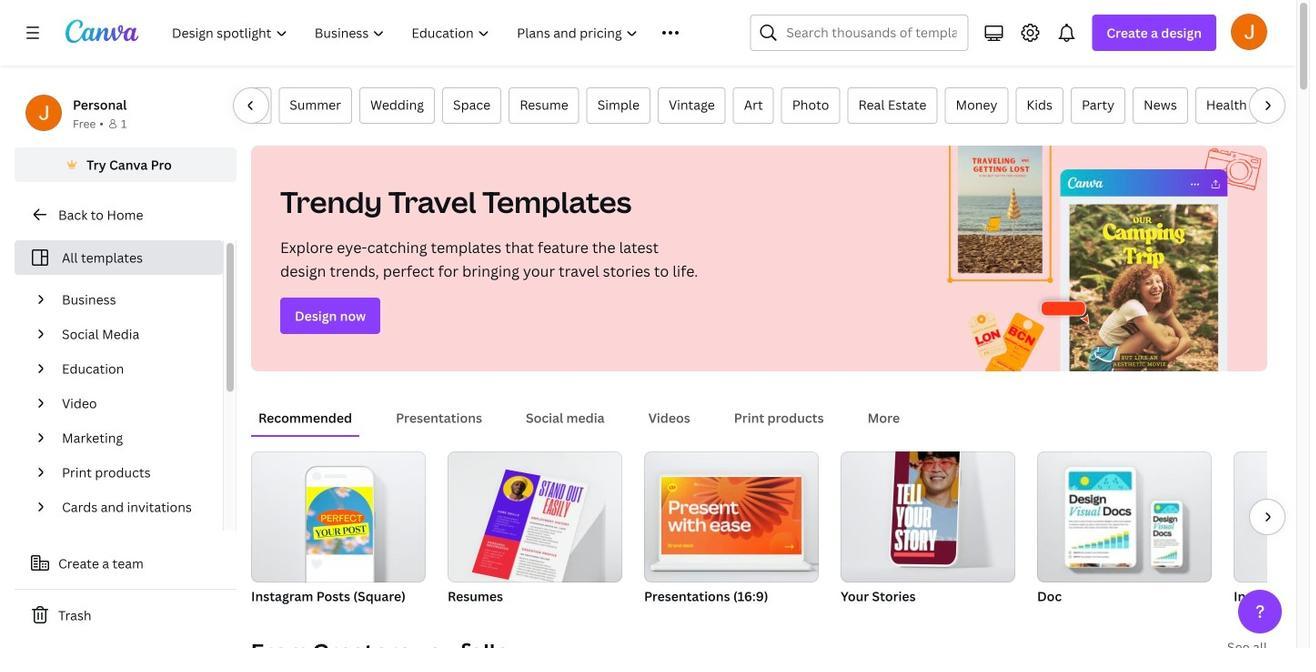 Task type: describe. For each thing, give the bounding box(es) containing it.
Search search field
[[787, 15, 957, 50]]

trendy travel templates image
[[929, 146, 1268, 371]]



Task type: vqa. For each thing, say whether or not it's contained in the screenshot.
Jeremy Miller image
yes



Task type: locate. For each thing, give the bounding box(es) containing it.
doc image
[[1038, 451, 1212, 583], [1038, 451, 1212, 583]]

presentation (16:9) image
[[644, 451, 819, 583], [662, 477, 802, 554]]

instagram story image
[[1234, 451, 1311, 583]]

resume image
[[448, 451, 623, 583], [472, 469, 589, 590]]

jeremy miller image
[[1231, 13, 1268, 50]]

None search field
[[750, 15, 969, 51]]

instagram post (square) image
[[251, 451, 426, 583], [307, 487, 373, 555]]

top level navigation element
[[160, 15, 707, 51], [160, 15, 707, 51]]

your story image
[[891, 441, 960, 565], [841, 451, 1016, 583]]



